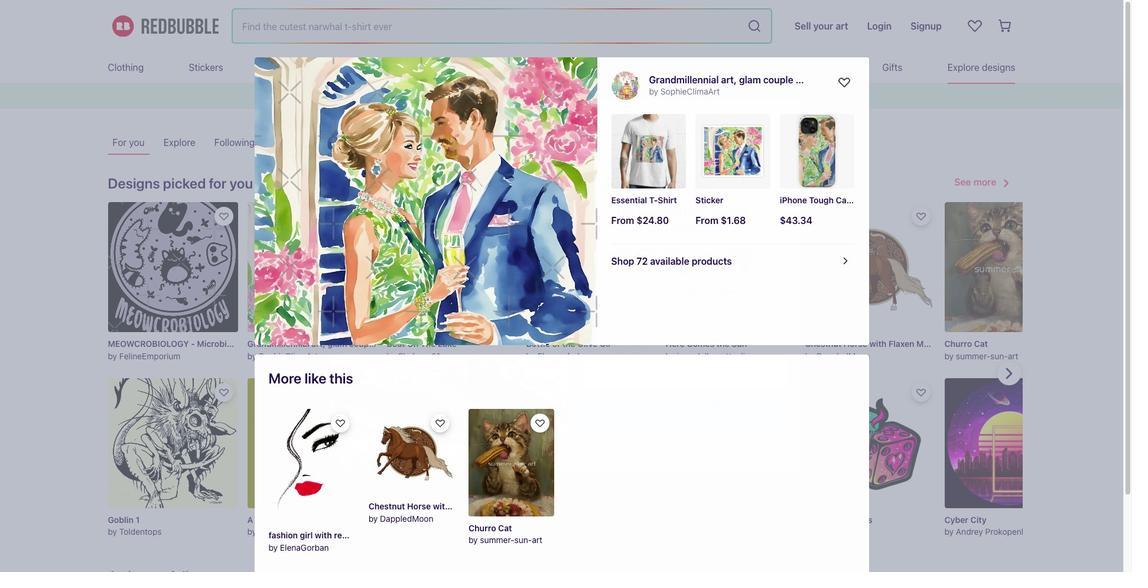 Task type: describe. For each thing, give the bounding box(es) containing it.
like
[[305, 370, 327, 387]]

hearts
[[848, 515, 873, 525]]

1 vertical spatial champaign
[[413, 339, 457, 349]]

with for by dappledmoon
[[315, 530, 332, 540]]

by inside the boat on the lake by shaheen01
[[387, 351, 396, 361]]

the for bottle of the olive oil
[[563, 339, 576, 349]]

living
[[485, 62, 510, 73]]

0 horizontal spatial couple
[[349, 339, 376, 349]]

by left seal
[[369, 514, 378, 524]]

see
[[955, 177, 972, 188]]

meowcrobiology
[[108, 339, 189, 349]]

phone cases
[[268, 62, 324, 73]]

by inside cyber city by andrey prokopenko
[[945, 527, 954, 537]]

explore designs
[[948, 62, 1016, 73]]

print
[[480, 515, 499, 525]]

chestnut
[[806, 339, 842, 349]]

by inside neon dice hearts by craftyaliens
[[806, 527, 815, 537]]

olive
[[578, 339, 598, 349]]

by inside seal hot chocolate art print by unmeiartist
[[387, 527, 396, 537]]

kids & babies link
[[555, 52, 614, 83]]

iphone tough case
[[780, 195, 856, 205]]

0 horizontal spatial art
[[390, 62, 403, 73]]

anti-
[[527, 515, 547, 525]]

grandmillennial art, glam couple drinking champaign link
[[650, 74, 885, 85]]

phone
[[268, 62, 296, 73]]

and
[[941, 339, 956, 349]]

more
[[269, 370, 302, 387]]

menu bar containing clothing
[[108, 52, 1016, 83]]

champaign inside "grandmillennial art, glam couple drinking champaign" by sophieclimaart dialog
[[835, 74, 885, 85]]

redbubble logo image
[[112, 15, 219, 37]]

chocolate
[[423, 515, 463, 525]]

shirt
[[658, 195, 677, 205]]

iphone
[[780, 195, 808, 205]]

by inside bottle of the olive oil by flowersforbear
[[527, 351, 536, 361]]

this
[[330, 370, 353, 387]]

$24.80
[[637, 215, 669, 226]]

seal
[[387, 515, 404, 525]]

bluelela
[[259, 527, 291, 537]]

0 vertical spatial you
[[129, 137, 145, 148]]

on
[[407, 339, 419, 349]]

0 horizontal spatial art,
[[312, 339, 326, 349]]

the for here comes the sun
[[717, 339, 730, 349]]

more
[[974, 177, 997, 188]]

sun
[[732, 339, 747, 349]]

0 horizontal spatial grandmillennial art, glam couple drinking champaign image
[[255, 57, 597, 346]]

by bluelela
[[247, 527, 291, 537]]

0 vertical spatial churro
[[945, 339, 973, 349]]

stickers
[[189, 62, 223, 73]]

$1.68
[[721, 215, 746, 226]]

goblin
[[108, 515, 134, 525]]

a
[[756, 515, 762, 525]]

prokopenko
[[986, 527, 1031, 537]]

see more
[[955, 177, 997, 188]]

0 vertical spatial churro cat by summer-sun-art
[[945, 339, 1019, 361]]

t-
[[650, 195, 658, 205]]

microbiology
[[197, 339, 249, 349]]

shop 72 available products link
[[612, 244, 855, 279]]

here comes the sun by jena dellagrottaglia
[[666, 339, 750, 361]]

celtic
[[993, 339, 1016, 349]]

office
[[812, 62, 838, 73]]

picked
[[163, 175, 206, 192]]

home
[[448, 62, 473, 73]]

churro cat by summer-sun-art inside "grandmillennial art, glam couple drinking champaign" by sophieclimaart dialog
[[469, 523, 543, 545]]

"whimsical flowers in a pink vase" by salsysafrano. link
[[666, 378, 876, 545]]

"grandmillennial art, glam couple drinking champaign" by sophieclimaart dialog
[[0, 0, 1133, 572]]

wall art link
[[370, 52, 403, 83]]

comes
[[687, 339, 715, 349]]

by down cats
[[247, 351, 257, 361]]

wall art
[[370, 62, 403, 73]]

by inside anti-love potion by inkandashe
[[527, 527, 536, 537]]

original art on awesome stuff. download the redbubble app
[[431, 91, 693, 102]]

fashion girl with red lips by elenagorban
[[269, 530, 364, 553]]

cases
[[298, 62, 324, 73]]

andrey
[[957, 527, 984, 537]]

awesome
[[493, 91, 534, 102]]

drinking inside dialog
[[796, 74, 833, 85]]

grandmillennial art, glam couple drinking champaign by sophieclimaart inside "grandmillennial art, glam couple drinking champaign" by sophieclimaart dialog
[[650, 74, 885, 96]]

original
[[431, 91, 464, 102]]

meowcrobiology - microbiology cats by felineemporium
[[108, 339, 268, 361]]

babies
[[586, 62, 614, 73]]

dice
[[829, 515, 845, 525]]

churro inside "grandmillennial art, glam couple drinking champaign" by sophieclimaart dialog
[[469, 523, 496, 533]]

shop 72 available products
[[612, 256, 732, 267]]

1 horizontal spatial the
[[608, 91, 622, 102]]

on
[[480, 91, 491, 102]]

dappledmoon inside "grandmillennial art, glam couple drinking champaign" by sophieclimaart dialog
[[380, 514, 434, 524]]

by inside fashion girl with red lips by elenagorban
[[269, 543, 278, 553]]

dappledmoon inside chestnut horse with flaxen mane and tail with celtic knotwork by dappledmoon
[[817, 351, 871, 361]]

by inside here comes the sun by jena dellagrottaglia
[[666, 351, 675, 361]]

0 horizontal spatial glam
[[328, 339, 347, 349]]

see more link
[[955, 174, 1016, 193]]

for
[[113, 137, 127, 148]]

sophieclimaart inside dialog
[[661, 86, 720, 96]]

shop
[[612, 256, 635, 267]]

by
[[809, 515, 819, 525]]

flowersforbear
[[538, 351, 595, 361]]

art inside dialog
[[532, 535, 543, 545]]

summer- inside "grandmillennial art, glam couple drinking champaign" by sophieclimaart dialog
[[480, 535, 515, 545]]

mane
[[917, 339, 939, 349]]

1 horizontal spatial cat
[[975, 339, 989, 349]]

for you
[[113, 137, 145, 148]]

art inside seal hot chocolate art print by unmeiartist
[[465, 515, 478, 525]]

download the redbubble app link
[[561, 91, 693, 102]]

-
[[191, 339, 195, 349]]

from $1.68
[[696, 215, 746, 226]]

cats
[[251, 339, 268, 349]]

boat on the lake by shaheen01
[[387, 339, 457, 361]]

1 horizontal spatial grandmillennial art, glam couple drinking champaign image
[[612, 71, 640, 100]]

sticker
[[696, 195, 724, 205]]

0 vertical spatial summer-
[[957, 351, 991, 361]]



Task type: locate. For each thing, give the bounding box(es) containing it.
with inside fashion girl with red lips by elenagorban
[[315, 530, 332, 540]]

drinking up shaheen01 at the bottom of the page
[[378, 339, 411, 349]]

cat right tail on the bottom right of the page
[[975, 339, 989, 349]]

explore left the designs in the top right of the page
[[948, 62, 980, 73]]

art
[[466, 91, 478, 102], [1009, 351, 1019, 361], [532, 535, 543, 545]]

1 horizontal spatial grandmillennial
[[650, 74, 719, 85]]

from for from $1.68
[[696, 215, 719, 226]]

grandmillennial art, glam couple drinking champaign by sophieclimaart down stationery
[[650, 74, 885, 96]]

grandmillennial
[[650, 74, 719, 85], [247, 339, 310, 349]]

favorite image
[[839, 76, 851, 88]]

"whimsical
[[666, 515, 711, 525]]

city
[[971, 515, 987, 525]]

with right girl
[[315, 530, 332, 540]]

by
[[650, 86, 659, 96], [108, 351, 117, 361], [247, 351, 257, 361], [387, 351, 396, 361], [527, 351, 536, 361], [666, 351, 675, 361], [806, 351, 815, 361], [945, 351, 954, 361], [369, 514, 378, 524], [108, 527, 117, 537], [247, 527, 257, 537], [387, 527, 396, 537], [527, 527, 536, 537], [806, 527, 815, 537], [945, 527, 954, 537], [469, 535, 478, 545], [269, 543, 278, 553]]

1 horizontal spatial sun-
[[991, 351, 1009, 361]]

summer- down print
[[480, 535, 515, 545]]

1 vertical spatial sun-
[[515, 535, 532, 545]]

art, inside dialog
[[722, 74, 737, 85]]

wall
[[370, 62, 387, 73]]

cyber city by andrey prokopenko
[[945, 515, 1031, 537]]

1 horizontal spatial art,
[[722, 74, 737, 85]]

explore up designs picked for you
[[164, 137, 196, 148]]

summer- down tail on the bottom right of the page
[[957, 351, 991, 361]]

stationery
[[756, 62, 800, 73]]

1 horizontal spatial summer-
[[957, 351, 991, 361]]

dappledmoon down horse
[[817, 351, 871, 361]]

gifts
[[883, 62, 903, 73]]

2 from from the left
[[696, 215, 719, 226]]

glam down stationery
[[740, 74, 761, 85]]

hot
[[406, 515, 421, 525]]

the up the dellagrottaglia
[[717, 339, 730, 349]]

0 horizontal spatial the
[[563, 339, 576, 349]]

art down anti-
[[532, 535, 543, 545]]

by left 'bluelela'
[[247, 527, 257, 537]]

with right horse
[[870, 339, 887, 349]]

1 from from the left
[[612, 215, 635, 226]]

by down cyber
[[945, 527, 954, 537]]

with for by craftyaliens
[[870, 339, 887, 349]]

cat left anti-
[[499, 523, 512, 533]]

by left felineemporium
[[108, 351, 117, 361]]

& right kids
[[577, 62, 583, 73]]

0 vertical spatial explore
[[948, 62, 980, 73]]

0 vertical spatial champaign
[[835, 74, 885, 85]]

explore designs link
[[948, 52, 1016, 83]]

2 vertical spatial art
[[532, 535, 543, 545]]

2 horizontal spatial with
[[974, 339, 991, 349]]

more like this
[[269, 370, 353, 387]]

download
[[561, 91, 605, 102]]

0 horizontal spatial churro
[[469, 523, 496, 533]]

elenagorban
[[280, 543, 329, 553]]

churro right the chocolate
[[469, 523, 496, 533]]

by down chestnut
[[806, 351, 815, 361]]

potion
[[567, 515, 593, 525]]

red
[[334, 530, 348, 540]]

vase"
[[783, 515, 807, 525]]

1 vertical spatial couple
[[349, 339, 376, 349]]

the up flowersforbear
[[563, 339, 576, 349]]

tail
[[958, 339, 972, 349]]

0 horizontal spatial from
[[612, 215, 635, 226]]

glam inside dialog
[[740, 74, 761, 85]]

with
[[870, 339, 887, 349], [974, 339, 991, 349], [315, 530, 332, 540]]

inkandashe
[[538, 527, 581, 537]]

dappledmoon up unmeiartist
[[380, 514, 434, 524]]

gifts link
[[883, 52, 903, 83]]

lips
[[350, 530, 364, 540]]

felineemporium
[[119, 351, 181, 361]]

1 horizontal spatial you
[[230, 175, 253, 192]]

0 vertical spatial art
[[466, 91, 478, 102]]

stationery & office link
[[756, 52, 838, 83]]

art, up like
[[312, 339, 326, 349]]

& for living
[[476, 62, 483, 73]]

& inside 'link'
[[803, 62, 809, 73]]

1 horizontal spatial drinking
[[796, 74, 833, 85]]

sun- down anti-
[[515, 535, 532, 545]]

art left on
[[466, 91, 478, 102]]

sophieclimaart down accessories
[[661, 86, 720, 96]]

by inside chestnut horse with flaxen mane and tail with celtic knotwork by dappledmoon
[[806, 351, 815, 361]]

0 horizontal spatial champaign
[[413, 339, 457, 349]]

1 horizontal spatial champaign
[[835, 74, 885, 85]]

home & living link
[[448, 52, 510, 83]]

&
[[476, 62, 483, 73], [577, 62, 583, 73], [803, 62, 809, 73]]

grandmillennial art, glam couple drinking champaign image
[[255, 57, 597, 346], [612, 71, 640, 100]]

knotwork
[[1018, 339, 1056, 349]]

grandmillennial inside "grandmillennial art, glam couple drinking champaign" by sophieclimaart dialog
[[650, 74, 719, 85]]

phone cases link
[[268, 52, 324, 83]]

0 vertical spatial art
[[390, 62, 403, 73]]

1 vertical spatial art
[[1009, 351, 1019, 361]]

stationery & office
[[756, 62, 838, 73]]

& for babies
[[577, 62, 583, 73]]

art right wall
[[390, 62, 403, 73]]

2 horizontal spatial the
[[717, 339, 730, 349]]

stickers link
[[189, 52, 223, 83]]

seal hot chocolate art print by unmeiartist
[[387, 515, 499, 537]]

sun- down celtic on the right bottom of page
[[991, 351, 1009, 361]]

the inside bottle of the olive oil by flowersforbear
[[563, 339, 576, 349]]

summer-
[[957, 351, 991, 361], [480, 535, 515, 545]]

0 vertical spatial cat
[[975, 339, 989, 349]]

0 horizontal spatial churro cat by summer-sun-art
[[469, 523, 543, 545]]

0 vertical spatial drinking
[[796, 74, 833, 85]]

drinking down the office
[[796, 74, 833, 85]]

2 horizontal spatial &
[[803, 62, 809, 73]]

sophieclimaart
[[661, 86, 720, 96], [259, 351, 318, 361]]

horse
[[844, 339, 868, 349]]

1 vertical spatial grandmillennial art, glam couple drinking champaign by sophieclimaart
[[247, 339, 457, 361]]

cyber
[[945, 515, 969, 525]]

from for from $24.80
[[612, 215, 635, 226]]

the inside here comes the sun by jena dellagrottaglia
[[717, 339, 730, 349]]

by down anti-
[[527, 527, 536, 537]]

1 horizontal spatial dappledmoon
[[817, 351, 871, 361]]

of
[[553, 339, 561, 349]]

1 horizontal spatial art
[[465, 515, 478, 525]]

0 horizontal spatial sophieclimaart
[[259, 351, 318, 361]]

1 vertical spatial sophieclimaart
[[259, 351, 318, 361]]

for
[[209, 175, 227, 192]]

shaheen01
[[398, 351, 441, 361]]

designs picked for you
[[108, 175, 253, 192]]

the right download
[[608, 91, 622, 102]]

1 horizontal spatial sophieclimaart
[[661, 86, 720, 96]]

by down goblin
[[108, 527, 117, 537]]

champaign down 'gifts'
[[835, 74, 885, 85]]

churro cat by summer-sun-art right mane
[[945, 339, 1019, 361]]

sun-
[[991, 351, 1009, 361], [515, 535, 532, 545]]

grandmillennial up more
[[247, 339, 310, 349]]

by dappledmoon
[[369, 514, 434, 524]]

1 vertical spatial art,
[[312, 339, 326, 349]]

1 vertical spatial churro
[[469, 523, 496, 533]]

accessories
[[659, 62, 711, 73]]

0 horizontal spatial cat
[[499, 523, 512, 533]]

"whimsical flowers in a pink vase" by salsysafrano.
[[666, 515, 876, 525]]

by down 'by'
[[806, 527, 815, 537]]

the
[[421, 339, 436, 349]]

1 horizontal spatial couple
[[764, 74, 794, 85]]

champaign up shaheen01 at the bottom of the page
[[413, 339, 457, 349]]

boat
[[387, 339, 405, 349]]

0 vertical spatial sun-
[[991, 351, 1009, 361]]

bottle of the olive oil by flowersforbear
[[527, 339, 611, 361]]

couple inside dialog
[[764, 74, 794, 85]]

dappledmoon
[[817, 351, 871, 361], [380, 514, 434, 524]]

grandmillennial up 'by sophieclimaart' link
[[650, 74, 719, 85]]

menu bar
[[108, 52, 1016, 83]]

0 vertical spatial grandmillennial
[[650, 74, 719, 85]]

chestnut horse with flaxen mane and tail with celtic knotwork by dappledmoon
[[806, 339, 1056, 361]]

art left print
[[465, 515, 478, 525]]

1 vertical spatial grandmillennial
[[247, 339, 310, 349]]

from down essential
[[612, 215, 635, 226]]

3 & from the left
[[803, 62, 809, 73]]

1 vertical spatial you
[[230, 175, 253, 192]]

0 horizontal spatial sun-
[[515, 535, 532, 545]]

sun- inside "grandmillennial art, glam couple drinking champaign" by sophieclimaart dialog
[[515, 535, 532, 545]]

& left the office
[[803, 62, 809, 73]]

by dappledmoon link
[[369, 409, 455, 531]]

home & living
[[448, 62, 510, 73]]

pink
[[764, 515, 781, 525]]

unmeiartist
[[398, 527, 443, 537]]

0 horizontal spatial &
[[476, 62, 483, 73]]

0 vertical spatial dappledmoon
[[817, 351, 871, 361]]

sophieclimaart up more
[[259, 351, 318, 361]]

0 horizontal spatial grandmillennial art, glam couple drinking champaign by sophieclimaart
[[247, 339, 457, 361]]

0 horizontal spatial with
[[315, 530, 332, 540]]

cat inside "grandmillennial art, glam couple drinking champaign" by sophieclimaart dialog
[[499, 523, 512, 533]]

1 horizontal spatial grandmillennial art, glam couple drinking champaign by sophieclimaart
[[650, 74, 885, 96]]

explore
[[948, 62, 980, 73], [164, 137, 196, 148]]

glam up this on the left bottom of the page
[[328, 339, 347, 349]]

by bluelela link
[[247, 378, 378, 545]]

churro right mane
[[945, 339, 973, 349]]

0 vertical spatial glam
[[740, 74, 761, 85]]

love
[[547, 515, 565, 525]]

explore for explore designs
[[948, 62, 980, 73]]

0 vertical spatial grandmillennial art, glam couple drinking champaign by sophieclimaart
[[650, 74, 885, 96]]

1 vertical spatial explore
[[164, 137, 196, 148]]

by sophieclimaart link
[[650, 86, 720, 96]]

girl
[[300, 530, 313, 540]]

churro cat by summer-sun-art
[[945, 339, 1019, 361], [469, 523, 543, 545]]

0 vertical spatial art,
[[722, 74, 737, 85]]

designs
[[983, 62, 1016, 73]]

0 horizontal spatial art
[[466, 91, 478, 102]]

by down 'bluelela'
[[269, 543, 278, 553]]

art down celtic on the right bottom of page
[[1009, 351, 1019, 361]]

art, right accessories link
[[722, 74, 737, 85]]

by inside goblin 1 by toldentops
[[108, 527, 117, 537]]

1 vertical spatial summer-
[[480, 535, 515, 545]]

products
[[692, 256, 732, 267]]

0 vertical spatial sophieclimaart
[[661, 86, 720, 96]]

1 horizontal spatial churro
[[945, 339, 973, 349]]

explore for explore
[[164, 137, 196, 148]]

0 horizontal spatial drinking
[[378, 339, 411, 349]]

1 vertical spatial glam
[[328, 339, 347, 349]]

0 horizontal spatial you
[[129, 137, 145, 148]]

grandmillennial art, glam couple drinking champaign by sophieclimaart up this on the left bottom of the page
[[247, 339, 457, 361]]

by down boat
[[387, 351, 396, 361]]

drinking
[[796, 74, 833, 85], [378, 339, 411, 349]]

from $24.80
[[612, 215, 669, 226]]

following
[[214, 137, 255, 148]]

art
[[390, 62, 403, 73], [465, 515, 478, 525]]

by inside meowcrobiology - microbiology cats by felineemporium
[[108, 351, 117, 361]]

1 & from the left
[[476, 62, 483, 73]]

churro cat by summer-sun-art left the love
[[469, 523, 543, 545]]

0 horizontal spatial summer-
[[480, 535, 515, 545]]

by right unmeiartist
[[469, 535, 478, 545]]

by down here
[[666, 351, 675, 361]]

redbubble
[[625, 91, 673, 102]]

kids
[[555, 62, 574, 73]]

1 vertical spatial drinking
[[378, 339, 411, 349]]

0 horizontal spatial dappledmoon
[[380, 514, 434, 524]]

2 horizontal spatial art
[[1009, 351, 1019, 361]]

1 horizontal spatial art
[[532, 535, 543, 545]]

accessories link
[[659, 52, 711, 83]]

1 horizontal spatial churro cat by summer-sun-art
[[945, 339, 1019, 361]]

by down bottle
[[527, 351, 536, 361]]

for you link
[[108, 130, 149, 155]]

designs
[[108, 175, 160, 192]]

1 horizontal spatial &
[[577, 62, 583, 73]]

couple down stationery
[[764, 74, 794, 85]]

2 & from the left
[[577, 62, 583, 73]]

0 horizontal spatial grandmillennial
[[247, 339, 310, 349]]

1 horizontal spatial explore
[[948, 62, 980, 73]]

1 vertical spatial churro cat by summer-sun-art
[[469, 523, 543, 545]]

art,
[[722, 74, 737, 85], [312, 339, 326, 349]]

by left app on the top
[[650, 86, 659, 96]]

0 vertical spatial couple
[[764, 74, 794, 85]]

essential
[[612, 195, 648, 205]]

1 horizontal spatial glam
[[740, 74, 761, 85]]

neon
[[806, 515, 827, 525]]

0 horizontal spatial explore
[[164, 137, 196, 148]]

flowers
[[713, 515, 744, 525]]

& left living
[[476, 62, 483, 73]]

salsysafrano.
[[821, 515, 876, 525]]

1 vertical spatial dappledmoon
[[380, 514, 434, 524]]

churro
[[945, 339, 973, 349], [469, 523, 496, 533]]

couple left boat
[[349, 339, 376, 349]]

stuff.
[[536, 91, 558, 102]]

with right tail on the bottom right of the page
[[974, 339, 991, 349]]

1 horizontal spatial with
[[870, 339, 887, 349]]

1 vertical spatial cat
[[499, 523, 512, 533]]

by down and
[[945, 351, 954, 361]]

1 horizontal spatial from
[[696, 215, 719, 226]]

from down "sticker" at top right
[[696, 215, 719, 226]]

by down seal
[[387, 527, 396, 537]]

1 vertical spatial art
[[465, 515, 478, 525]]

oil
[[600, 339, 611, 349]]

& for office
[[803, 62, 809, 73]]



Task type: vqa. For each thing, say whether or not it's contained in the screenshot.


